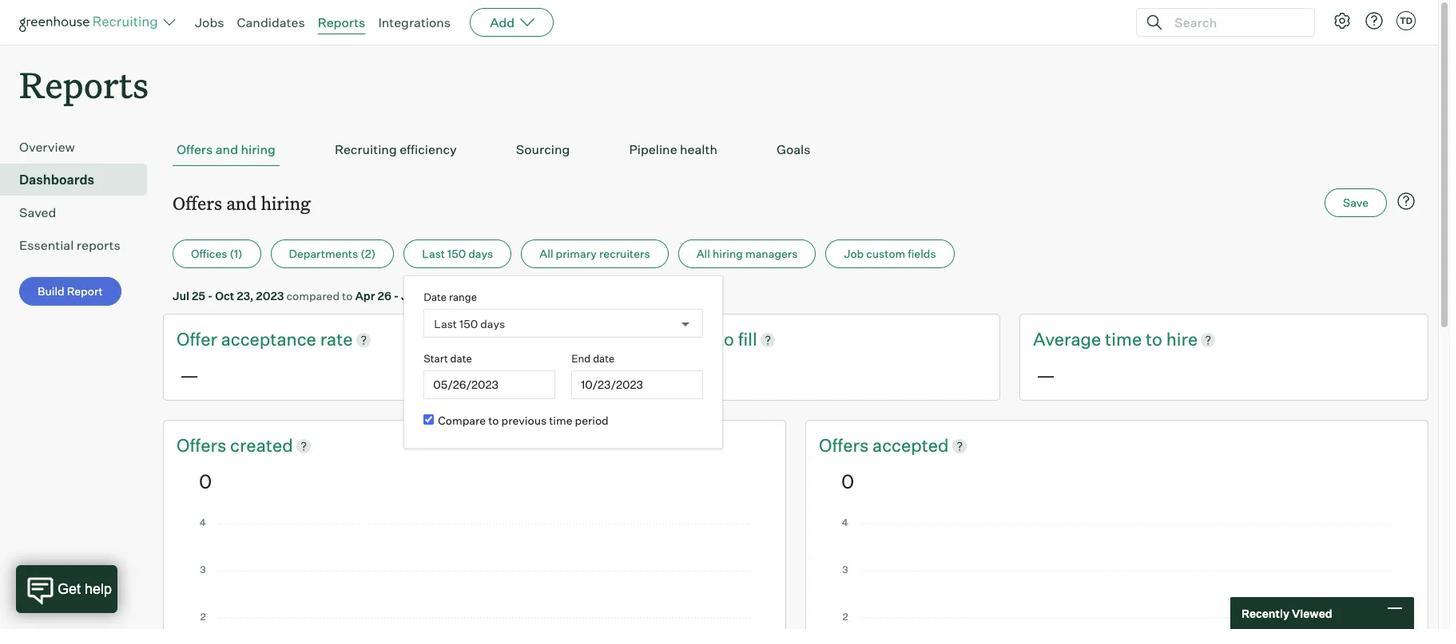 Task type: locate. For each thing, give the bounding box(es) containing it.
2 jul from the left
[[401, 290, 418, 303]]

0 for accepted
[[842, 470, 855, 494]]

0 vertical spatial last 150 days
[[422, 247, 494, 261]]

pipeline health button
[[625, 134, 722, 166]]

1 vertical spatial 150
[[460, 317, 478, 331]]

1 horizontal spatial -
[[394, 290, 399, 303]]

build
[[38, 285, 64, 298]]

1 - from the left
[[208, 290, 213, 303]]

2 average link from the left
[[1034, 328, 1106, 353]]

1 horizontal spatial 2023
[[441, 290, 469, 303]]

last 150 days
[[422, 247, 494, 261], [434, 317, 505, 331]]

1 vertical spatial reports
[[19, 61, 149, 108]]

1 offers link from the left
[[177, 434, 230, 459]]

2 0 from the left
[[842, 470, 855, 494]]

custom
[[867, 247, 906, 261]]

time link left hire link
[[1106, 328, 1146, 353]]

dashboards link
[[19, 170, 141, 190]]

0 horizontal spatial average link
[[605, 328, 677, 353]]

1 horizontal spatial xychart image
[[842, 519, 1393, 630]]

time link left fill link in the right of the page
[[677, 328, 718, 353]]

0 vertical spatial 150
[[448, 247, 466, 261]]

1 date from the left
[[451, 353, 472, 365]]

time left 'hire'
[[1106, 329, 1142, 350]]

0 horizontal spatial jul
[[173, 290, 190, 303]]

reports
[[318, 14, 366, 30], [19, 61, 149, 108]]

last 150 days button
[[404, 240, 512, 269]]

1 all from the left
[[540, 247, 554, 261]]

1 horizontal spatial time
[[677, 329, 714, 350]]

hire link
[[1167, 328, 1199, 353]]

accepted
[[873, 435, 949, 456]]

0 horizontal spatial 2023
[[256, 290, 284, 303]]

all inside button
[[540, 247, 554, 261]]

health
[[680, 142, 718, 158]]

to link
[[718, 328, 738, 353], [1146, 328, 1167, 353]]

last 150 days up the range
[[422, 247, 494, 261]]

2023 right '23,'
[[256, 290, 284, 303]]

2 time link from the left
[[1106, 328, 1146, 353]]

2 xychart image from the left
[[842, 519, 1393, 630]]

all
[[540, 247, 554, 261], [697, 247, 711, 261]]

0 vertical spatial hiring
[[241, 142, 276, 158]]

2 horizontal spatial time
[[1106, 329, 1142, 350]]

1 horizontal spatial —
[[608, 364, 628, 388]]

last
[[422, 247, 445, 261], [434, 317, 457, 331]]

1 horizontal spatial all
[[697, 247, 711, 261]]

2023
[[256, 290, 284, 303], [441, 290, 469, 303]]

last up 24,
[[422, 247, 445, 261]]

0
[[199, 470, 212, 494], [842, 470, 855, 494]]

configure image
[[1333, 11, 1353, 30]]

to left 'hire'
[[1146, 329, 1163, 350]]

2 to link from the left
[[1146, 328, 1167, 353]]

hiring
[[241, 142, 276, 158], [261, 191, 311, 215], [713, 247, 743, 261]]

average time to
[[605, 329, 738, 350], [1034, 329, 1167, 350]]

offices
[[191, 247, 227, 261]]

time left the fill
[[677, 329, 714, 350]]

offers link for accepted
[[819, 434, 873, 459]]

0 horizontal spatial xychart image
[[199, 519, 751, 630]]

add
[[490, 14, 515, 30]]

0 vertical spatial days
[[469, 247, 494, 261]]

0 horizontal spatial time link
[[677, 328, 718, 353]]

1 to link from the left
[[718, 328, 738, 353]]

1 horizontal spatial offers link
[[819, 434, 873, 459]]

all left primary
[[540, 247, 554, 261]]

1 average from the left
[[605, 329, 673, 350]]

tab list
[[173, 134, 1420, 166]]

0 horizontal spatial to link
[[718, 328, 738, 353]]

candidates link
[[237, 14, 305, 30]]

reports right candidates in the left top of the page
[[318, 14, 366, 30]]

0 horizontal spatial average
[[605, 329, 673, 350]]

all left managers
[[697, 247, 711, 261]]

recruiting efficiency
[[335, 142, 457, 158]]

time left period at left bottom
[[549, 414, 573, 428]]

managers
[[746, 247, 798, 261]]

3 — from the left
[[1037, 364, 1056, 388]]

05/26/2023
[[433, 378, 499, 392]]

26
[[378, 290, 392, 303]]

2 horizontal spatial —
[[1037, 364, 1056, 388]]

2 offers link from the left
[[819, 434, 873, 459]]

to link for hire
[[1146, 328, 1167, 353]]

date right start
[[451, 353, 472, 365]]

0 horizontal spatial -
[[208, 290, 213, 303]]

jul 25 - oct 23, 2023 compared to apr 26 - jul 24, 2023
[[173, 290, 469, 303]]

1 average time to from the left
[[605, 329, 738, 350]]

all for all hiring managers
[[697, 247, 711, 261]]

save button
[[1326, 189, 1388, 218]]

td
[[1400, 15, 1413, 26]]

2 all from the left
[[697, 247, 711, 261]]

1 0 from the left
[[199, 470, 212, 494]]

days
[[469, 247, 494, 261], [481, 317, 505, 331]]

2 average from the left
[[1034, 329, 1102, 350]]

1 2023 from the left
[[256, 290, 284, 303]]

- right the 25
[[208, 290, 213, 303]]

1 vertical spatial and
[[226, 191, 257, 215]]

hiring inside button
[[241, 142, 276, 158]]

150
[[448, 247, 466, 261], [460, 317, 478, 331]]

2023 right 24,
[[441, 290, 469, 303]]

2 average time to from the left
[[1034, 329, 1167, 350]]

0 horizontal spatial all
[[540, 247, 554, 261]]

150 down the range
[[460, 317, 478, 331]]

offers and hiring inside button
[[177, 142, 276, 158]]

days inside button
[[469, 247, 494, 261]]

average time to for hire
[[1034, 329, 1167, 350]]

xychart image for created
[[199, 519, 751, 630]]

1 horizontal spatial average time to
[[1034, 329, 1167, 350]]

1 xychart image from the left
[[199, 519, 751, 630]]

150 inside last 150 days button
[[448, 247, 466, 261]]

to left previous
[[489, 414, 499, 428]]

1 — from the left
[[180, 364, 199, 388]]

1 horizontal spatial to link
[[1146, 328, 1167, 353]]

2 2023 from the left
[[441, 290, 469, 303]]

1 vertical spatial hiring
[[261, 191, 311, 215]]

jul left the 25
[[173, 290, 190, 303]]

to link for fill
[[718, 328, 738, 353]]

end
[[572, 353, 591, 365]]

accepted link
[[873, 434, 949, 459]]

reports down greenhouse recruiting image
[[19, 61, 149, 108]]

offers and hiring
[[177, 142, 276, 158], [173, 191, 311, 215]]

date right end
[[593, 353, 615, 365]]

jul
[[173, 290, 190, 303], [401, 290, 418, 303]]

150 up the range
[[448, 247, 466, 261]]

1 horizontal spatial time link
[[1106, 328, 1146, 353]]

saved link
[[19, 203, 141, 222]]

days up "05/26/2023" at the left
[[481, 317, 505, 331]]

oct
[[215, 290, 234, 303]]

1 horizontal spatial reports
[[318, 14, 366, 30]]

date
[[451, 353, 472, 365], [593, 353, 615, 365]]

xychart image
[[199, 519, 751, 630], [842, 519, 1393, 630]]

reports link
[[318, 14, 366, 30]]

1 average link from the left
[[605, 328, 677, 353]]

-
[[208, 290, 213, 303], [394, 290, 399, 303]]

recruiters
[[600, 247, 650, 261]]

0 horizontal spatial average time to
[[605, 329, 738, 350]]

primary
[[556, 247, 597, 261]]

0 horizontal spatial offers link
[[177, 434, 230, 459]]

2 — from the left
[[608, 364, 628, 388]]

jul left 24,
[[401, 290, 418, 303]]

last down 'date range'
[[434, 317, 457, 331]]

rate link
[[320, 328, 353, 353]]

1 horizontal spatial jul
[[401, 290, 418, 303]]

2 date from the left
[[593, 353, 615, 365]]

—
[[180, 364, 199, 388], [608, 364, 628, 388], [1037, 364, 1056, 388]]

- right "26"
[[394, 290, 399, 303]]

days up the range
[[469, 247, 494, 261]]

offer link
[[177, 328, 221, 353]]

departments (2)
[[289, 247, 376, 261]]

0 vertical spatial and
[[216, 142, 238, 158]]

1 time link from the left
[[677, 328, 718, 353]]

recruiting efficiency button
[[331, 134, 461, 166]]

0 horizontal spatial 0
[[199, 470, 212, 494]]

1 horizontal spatial 0
[[842, 470, 855, 494]]

1 horizontal spatial average link
[[1034, 328, 1106, 353]]

0 vertical spatial last
[[422, 247, 445, 261]]

hire
[[1167, 329, 1199, 350]]

1 horizontal spatial date
[[593, 353, 615, 365]]

2 vertical spatial hiring
[[713, 247, 743, 261]]

offers
[[177, 142, 213, 158], [173, 191, 222, 215], [177, 435, 230, 456], [819, 435, 873, 456]]

date
[[424, 291, 447, 304]]

all inside 'button'
[[697, 247, 711, 261]]

date range
[[424, 291, 477, 304]]

0 vertical spatial offers and hiring
[[177, 142, 276, 158]]

and inside button
[[216, 142, 238, 158]]

average link
[[605, 328, 677, 353], [1034, 328, 1106, 353]]

time
[[677, 329, 714, 350], [1106, 329, 1142, 350], [549, 414, 573, 428]]

offer
[[177, 329, 217, 350]]

last 150 days down the range
[[434, 317, 505, 331]]

average
[[605, 329, 673, 350], [1034, 329, 1102, 350]]

created link
[[230, 434, 293, 459]]

to
[[342, 290, 353, 303], [718, 329, 735, 350], [1146, 329, 1163, 350], [489, 414, 499, 428]]

0 horizontal spatial date
[[451, 353, 472, 365]]

25
[[192, 290, 206, 303]]

1 horizontal spatial average
[[1034, 329, 1102, 350]]

0 horizontal spatial —
[[180, 364, 199, 388]]



Task type: describe. For each thing, give the bounding box(es) containing it.
save
[[1344, 196, 1369, 210]]

efficiency
[[400, 142, 457, 158]]

offices (1)
[[191, 247, 243, 261]]

24,
[[421, 290, 438, 303]]

compare
[[438, 414, 486, 428]]

rate
[[320, 329, 353, 350]]

all hiring managers button
[[678, 240, 817, 269]]

sourcing button
[[512, 134, 574, 166]]

departments
[[289, 247, 358, 261]]

time for fill
[[677, 329, 714, 350]]

— for hire
[[1037, 364, 1056, 388]]

overview link
[[19, 138, 141, 157]]

all primary recruiters button
[[521, 240, 669, 269]]

time for hire
[[1106, 329, 1142, 350]]

faq image
[[1397, 192, 1417, 211]]

to left apr
[[342, 290, 353, 303]]

goals
[[777, 142, 811, 158]]

tab list containing offers and hiring
[[173, 134, 1420, 166]]

1 vertical spatial offers and hiring
[[173, 191, 311, 215]]

sourcing
[[516, 142, 570, 158]]

job custom fields
[[845, 247, 937, 261]]

0 horizontal spatial reports
[[19, 61, 149, 108]]

recruiting
[[335, 142, 397, 158]]

Search text field
[[1171, 11, 1301, 34]]

integrations link
[[378, 14, 451, 30]]

dashboards
[[19, 172, 94, 188]]

reports
[[77, 238, 120, 254]]

goals button
[[773, 134, 815, 166]]

acceptance
[[221, 329, 316, 350]]

offers inside offers and hiring button
[[177, 142, 213, 158]]

— for fill
[[608, 364, 628, 388]]

integrations
[[378, 14, 451, 30]]

candidates
[[237, 14, 305, 30]]

time link for hire
[[1106, 328, 1146, 353]]

essential reports link
[[19, 236, 141, 255]]

average link for hire
[[1034, 328, 1106, 353]]

compared
[[287, 290, 340, 303]]

Compare to previous time period checkbox
[[424, 415, 434, 425]]

all primary recruiters
[[540, 247, 650, 261]]

departments (2) button
[[271, 240, 394, 269]]

job
[[845, 247, 864, 261]]

last 150 days inside button
[[422, 247, 494, 261]]

1 vertical spatial days
[[481, 317, 505, 331]]

0 for created
[[199, 470, 212, 494]]

1 vertical spatial last
[[434, 317, 457, 331]]

range
[[449, 291, 477, 304]]

acceptance link
[[221, 328, 320, 353]]

greenhouse recruiting image
[[19, 13, 163, 32]]

start
[[424, 353, 448, 365]]

time link for fill
[[677, 328, 718, 353]]

previous
[[502, 414, 547, 428]]

build report
[[38, 285, 103, 298]]

td button
[[1394, 8, 1420, 34]]

recently viewed
[[1242, 607, 1333, 621]]

created
[[230, 435, 293, 456]]

build report button
[[19, 278, 121, 306]]

essential reports
[[19, 238, 120, 254]]

recently
[[1242, 607, 1290, 621]]

job custom fields button
[[826, 240, 955, 269]]

pipeline
[[629, 142, 678, 158]]

all hiring managers
[[697, 247, 798, 261]]

1 vertical spatial last 150 days
[[434, 317, 505, 331]]

fill
[[738, 329, 758, 350]]

offices (1) button
[[173, 240, 261, 269]]

hiring inside 'button'
[[713, 247, 743, 261]]

average for hire
[[1034, 329, 1102, 350]]

to left the fill
[[718, 329, 735, 350]]

period
[[575, 414, 609, 428]]

essential
[[19, 238, 74, 254]]

2 - from the left
[[394, 290, 399, 303]]

saved
[[19, 205, 56, 221]]

jobs link
[[195, 14, 224, 30]]

date for end date
[[593, 353, 615, 365]]

10/23/2023
[[581, 378, 644, 392]]

jobs
[[195, 14, 224, 30]]

date for start date
[[451, 353, 472, 365]]

(2)
[[361, 247, 376, 261]]

average link for fill
[[605, 328, 677, 353]]

offer acceptance
[[177, 329, 320, 350]]

0 horizontal spatial time
[[549, 414, 573, 428]]

overview
[[19, 139, 75, 155]]

td button
[[1397, 11, 1417, 30]]

average time to for fill
[[605, 329, 738, 350]]

(1)
[[230, 247, 243, 261]]

23,
[[237, 290, 254, 303]]

fields
[[908, 247, 937, 261]]

viewed
[[1293, 607, 1333, 621]]

average for fill
[[605, 329, 673, 350]]

end date
[[572, 353, 615, 365]]

offers and hiring button
[[173, 134, 280, 166]]

last inside button
[[422, 247, 445, 261]]

all for all primary recruiters
[[540, 247, 554, 261]]

compare to previous time period
[[438, 414, 609, 428]]

offers link for created
[[177, 434, 230, 459]]

1 jul from the left
[[173, 290, 190, 303]]

fill link
[[738, 328, 758, 353]]

0 vertical spatial reports
[[318, 14, 366, 30]]

apr
[[355, 290, 375, 303]]

start date
[[424, 353, 472, 365]]

pipeline health
[[629, 142, 718, 158]]

xychart image for accepted
[[842, 519, 1393, 630]]

report
[[67, 285, 103, 298]]



Task type: vqa. For each thing, say whether or not it's contained in the screenshot.
top Reports
yes



